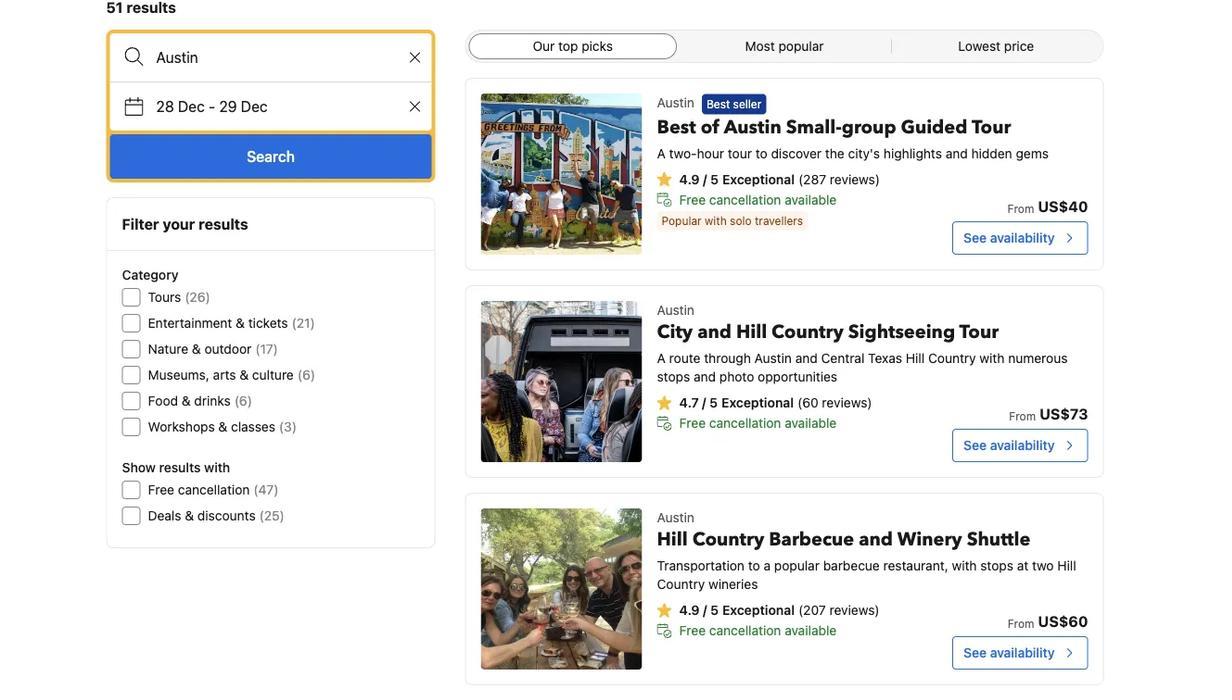 Task type: vqa. For each thing, say whether or not it's contained in the screenshot.
THE FLOOR,
no



Task type: locate. For each thing, give the bounding box(es) containing it.
(17)
[[255, 342, 278, 357]]

1 vertical spatial a
[[657, 351, 666, 366]]

austin up transportation
[[657, 510, 694, 526]]

1 horizontal spatial best
[[707, 98, 730, 111]]

see availability for best of austin small-group guided tour
[[964, 230, 1055, 246]]

popular right a
[[774, 559, 820, 574]]

food & drinks (6)
[[148, 394, 252, 409]]

1 vertical spatial to
[[748, 559, 760, 574]]

1 vertical spatial stops
[[980, 559, 1014, 574]]

1 horizontal spatial (6)
[[297, 368, 315, 383]]

with up the free cancellation (47) at bottom
[[204, 460, 230, 476]]

1 vertical spatial tour
[[959, 320, 999, 345]]

stops inside austin city and hill country sightseeing tour a route through austin and central texas hill country with numerous stops and photo opportunities
[[657, 370, 690, 385]]

best
[[707, 98, 730, 111], [657, 114, 696, 140]]

0 vertical spatial see
[[964, 230, 987, 246]]

availability down from us$60
[[990, 646, 1055, 661]]

3 see from the top
[[964, 646, 987, 661]]

1 see from the top
[[964, 230, 987, 246]]

5
[[710, 171, 719, 187], [710, 396, 718, 411], [710, 603, 719, 619]]

reviews)
[[830, 171, 880, 187], [822, 396, 872, 411], [829, 603, 880, 619]]

to inside best of austin small-group guided tour a two-hour tour to discover the city's highlights and hidden gems
[[755, 145, 768, 161]]

the
[[825, 145, 845, 161]]

from left us$40
[[1008, 202, 1034, 215]]

free down transportation
[[679, 624, 706, 639]]

1 vertical spatial 5
[[710, 396, 718, 411]]

1 vertical spatial results
[[159, 460, 201, 476]]

a for best of austin small-group guided tour
[[657, 145, 666, 161]]

4.9
[[679, 171, 700, 187], [679, 603, 700, 619]]

available down (287
[[785, 192, 837, 207]]

barbecue
[[823, 559, 880, 574]]

1 vertical spatial /
[[702, 396, 706, 411]]

2 a from the top
[[657, 351, 666, 366]]

0 vertical spatial 4.9
[[679, 171, 700, 187]]

0 vertical spatial to
[[755, 145, 768, 161]]

transportation
[[657, 559, 745, 574]]

to right 'tour'
[[755, 145, 768, 161]]

at
[[1017, 559, 1029, 574]]

reviews) right (60 on the bottom right
[[822, 396, 872, 411]]

free for city
[[679, 416, 706, 431]]

2 vertical spatial from
[[1008, 618, 1034, 631]]

3 free cancellation available from the top
[[679, 624, 837, 639]]

stops down the route
[[657, 370, 690, 385]]

/ right 4.7
[[702, 396, 706, 411]]

from left "us$60"
[[1008, 618, 1034, 631]]

from left "us$73"
[[1009, 410, 1036, 423]]

0 vertical spatial a
[[657, 145, 666, 161]]

popular inside 'austin hill country barbecue and winery shuttle transportation to a popular barbecue restaurant, with stops at two hill country wineries'
[[774, 559, 820, 574]]

free cancellation (47)
[[148, 483, 279, 498]]

1 available from the top
[[785, 192, 837, 207]]

-
[[209, 98, 215, 115]]

and up barbecue
[[859, 528, 893, 553]]

4.7
[[679, 396, 699, 411]]

29
[[219, 98, 237, 115]]

best of austin small-group guided tour image
[[481, 94, 642, 255]]

tour for best of austin small-group guided tour
[[972, 114, 1011, 140]]

1 vertical spatial best
[[657, 114, 696, 140]]

results right your on the left top of page
[[199, 216, 248, 233]]

austin for austin city and hill country sightseeing tour a route through austin and central texas hill country with numerous stops and photo opportunities
[[657, 303, 694, 318]]

free cancellation available up solo on the top right
[[679, 192, 837, 207]]

2 vertical spatial available
[[785, 624, 837, 639]]

/ for hill
[[703, 603, 707, 619]]

2 vertical spatial see availability
[[964, 646, 1055, 661]]

1 vertical spatial see
[[964, 438, 987, 453]]

results up the free cancellation (47) at bottom
[[159, 460, 201, 476]]

from
[[1008, 202, 1034, 215], [1009, 410, 1036, 423], [1008, 618, 1034, 631]]

tour up hidden
[[972, 114, 1011, 140]]

and up opportunities
[[795, 351, 818, 366]]

0 vertical spatial stops
[[657, 370, 690, 385]]

country down sightseeing
[[928, 351, 976, 366]]

best up two-
[[657, 114, 696, 140]]

food
[[148, 394, 178, 409]]

from inside the from us$40
[[1008, 202, 1034, 215]]

available down '(207'
[[785, 624, 837, 639]]

your
[[163, 216, 195, 233]]

2 availability from the top
[[990, 438, 1055, 453]]

best seller
[[707, 98, 762, 111]]

available down (60 on the bottom right
[[785, 416, 837, 431]]

0 vertical spatial exceptional
[[722, 171, 795, 187]]

a inside austin city and hill country sightseeing tour a route through austin and central texas hill country with numerous stops and photo opportunities
[[657, 351, 666, 366]]

tours (26)
[[148, 290, 210, 305]]

lowest
[[958, 38, 1001, 54]]

tour
[[728, 145, 752, 161]]

reviews) for country
[[822, 396, 872, 411]]

& right food
[[182, 394, 191, 409]]

from inside from us$60
[[1008, 618, 1034, 631]]

0 vertical spatial reviews)
[[830, 171, 880, 187]]

& right deals
[[185, 509, 194, 524]]

see availability down "from us$73"
[[964, 438, 1055, 453]]

of
[[701, 114, 720, 140]]

availability down "from us$73"
[[990, 438, 1055, 453]]

2 vertical spatial exceptional
[[722, 603, 795, 619]]

2 vertical spatial free cancellation available
[[679, 624, 837, 639]]

cancellation for hill
[[709, 624, 781, 639]]

city
[[657, 320, 693, 345]]

cancellation for city
[[709, 416, 781, 431]]

0 vertical spatial availability
[[990, 230, 1055, 246]]

1 vertical spatial (6)
[[234, 394, 252, 409]]

filter your results
[[122, 216, 248, 233]]

seller
[[733, 98, 762, 111]]

1 horizontal spatial stops
[[980, 559, 1014, 574]]

from for city and hill country sightseeing tour
[[1009, 410, 1036, 423]]

& down drinks
[[218, 420, 227, 435]]

exceptional down photo
[[722, 396, 794, 411]]

opportunities
[[758, 370, 837, 385]]

free cancellation available down 4.7 / 5 exceptional (60 reviews)
[[679, 416, 837, 431]]

austin up two-
[[657, 95, 694, 110]]

to
[[755, 145, 768, 161], [748, 559, 760, 574]]

& down the entertainment
[[192, 342, 201, 357]]

1 availability from the top
[[990, 230, 1055, 246]]

1 vertical spatial reviews)
[[822, 396, 872, 411]]

1 vertical spatial 4.9
[[679, 603, 700, 619]]

austin hill country barbecue and winery shuttle transportation to a popular barbecue restaurant, with stops at two hill country wineries
[[657, 510, 1076, 593]]

nature & outdoor (17)
[[148, 342, 278, 357]]

best up of
[[707, 98, 730, 111]]

& left tickets
[[236, 316, 245, 331]]

our top picks
[[533, 38, 613, 54]]

tour inside best of austin small-group guided tour a two-hour tour to discover the city's highlights and hidden gems
[[972, 114, 1011, 140]]

& for classes
[[218, 420, 227, 435]]

2 see availability from the top
[[964, 438, 1055, 453]]

and inside 'austin hill country barbecue and winery shuttle transportation to a popular barbecue restaurant, with stops at two hill country wineries'
[[859, 528, 893, 553]]

3 available from the top
[[785, 624, 837, 639]]

& for outdoor
[[192, 342, 201, 357]]

austin
[[657, 95, 694, 110], [724, 114, 781, 140], [657, 303, 694, 318], [754, 351, 792, 366], [657, 510, 694, 526]]

dec left -
[[178, 98, 205, 115]]

stops
[[657, 370, 690, 385], [980, 559, 1014, 574]]

tour for city and hill country sightseeing tour
[[959, 320, 999, 345]]

(287
[[798, 171, 826, 187]]

3 availability from the top
[[990, 646, 1055, 661]]

with left numerous
[[980, 351, 1005, 366]]

2 vertical spatial 5
[[710, 603, 719, 619]]

dec right the '29'
[[241, 98, 268, 115]]

us$40
[[1038, 198, 1088, 216]]

country
[[772, 320, 844, 345], [928, 351, 976, 366], [692, 528, 764, 553], [657, 577, 705, 593]]

0 horizontal spatial dec
[[178, 98, 205, 115]]

a left two-
[[657, 145, 666, 161]]

tour right sightseeing
[[959, 320, 999, 345]]

0 vertical spatial results
[[199, 216, 248, 233]]

availability for city and hill country sightseeing tour
[[990, 438, 1055, 453]]

free cancellation available down 4.9 / 5 exceptional (207 reviews)
[[679, 624, 837, 639]]

0 vertical spatial 5
[[710, 171, 719, 187]]

0 horizontal spatial best
[[657, 114, 696, 140]]

free down 4.7
[[679, 416, 706, 431]]

two
[[1032, 559, 1054, 574]]

1 4.9 from the top
[[679, 171, 700, 187]]

reviews) right '(207'
[[829, 603, 880, 619]]

& for tickets
[[236, 316, 245, 331]]

5 down hour
[[710, 171, 719, 187]]

&
[[236, 316, 245, 331], [192, 342, 201, 357], [240, 368, 249, 383], [182, 394, 191, 409], [218, 420, 227, 435], [185, 509, 194, 524]]

free for hill
[[679, 624, 706, 639]]

1 vertical spatial see availability
[[964, 438, 1055, 453]]

with
[[705, 215, 727, 227], [980, 351, 1005, 366], [204, 460, 230, 476], [952, 559, 977, 574]]

classes
[[231, 420, 275, 435]]

country up central
[[772, 320, 844, 345]]

0 vertical spatial best
[[707, 98, 730, 111]]

picks
[[582, 38, 613, 54]]

(26)
[[185, 290, 210, 305]]

from for hill country barbecue and winery shuttle
[[1008, 618, 1034, 631]]

cancellation down 4.7 / 5 exceptional (60 reviews)
[[709, 416, 781, 431]]

austin up city
[[657, 303, 694, 318]]

/
[[703, 171, 707, 187], [702, 396, 706, 411], [703, 603, 707, 619]]

gems
[[1016, 145, 1049, 161]]

0 vertical spatial /
[[703, 171, 707, 187]]

stops inside 'austin hill country barbecue and winery shuttle transportation to a popular barbecue restaurant, with stops at two hill country wineries'
[[980, 559, 1014, 574]]

1 see availability from the top
[[964, 230, 1055, 246]]

2 available from the top
[[785, 416, 837, 431]]

1 vertical spatial from
[[1009, 410, 1036, 423]]

and
[[946, 145, 968, 161], [698, 320, 732, 345], [795, 351, 818, 366], [694, 370, 716, 385], [859, 528, 893, 553]]

exceptional down wineries
[[722, 603, 795, 619]]

popular right most
[[778, 38, 824, 54]]

exceptional for hill
[[722, 396, 794, 411]]

0 vertical spatial free cancellation available
[[679, 192, 837, 207]]

1 vertical spatial free cancellation available
[[679, 416, 837, 431]]

2 see from the top
[[964, 438, 987, 453]]

reviews) down city's
[[830, 171, 880, 187]]

cancellation up solo on the top right
[[709, 192, 781, 207]]

0 vertical spatial available
[[785, 192, 837, 207]]

(21)
[[292, 316, 315, 331]]

0 horizontal spatial stops
[[657, 370, 690, 385]]

dec
[[178, 98, 205, 115], [241, 98, 268, 115]]

1 a from the top
[[657, 145, 666, 161]]

texas
[[868, 351, 902, 366]]

2 vertical spatial /
[[703, 603, 707, 619]]

hill up through
[[736, 320, 767, 345]]

2 vertical spatial see
[[964, 646, 987, 661]]

2 vertical spatial reviews)
[[829, 603, 880, 619]]

(6) up "classes"
[[234, 394, 252, 409]]

(3)
[[279, 420, 297, 435]]

from us$60
[[1008, 613, 1088, 631]]

austin down seller
[[724, 114, 781, 140]]

wineries
[[708, 577, 758, 593]]

3 see availability from the top
[[964, 646, 1055, 661]]

/ down transportation
[[703, 603, 707, 619]]

2 vertical spatial availability
[[990, 646, 1055, 661]]

5 right 4.7
[[710, 396, 718, 411]]

tickets
[[248, 316, 288, 331]]

results
[[199, 216, 248, 233], [159, 460, 201, 476]]

austin inside 'austin hill country barbecue and winery shuttle transportation to a popular barbecue restaurant, with stops at two hill country wineries'
[[657, 510, 694, 526]]

1 horizontal spatial dec
[[241, 98, 268, 115]]

free up popular
[[679, 192, 706, 207]]

stops left at
[[980, 559, 1014, 574]]

hill
[[736, 320, 767, 345], [906, 351, 925, 366], [657, 528, 688, 553], [1057, 559, 1076, 574]]

0 horizontal spatial (6)
[[234, 394, 252, 409]]

(207
[[798, 603, 826, 619]]

from us$40
[[1008, 198, 1088, 216]]

exceptional
[[722, 171, 795, 187], [722, 396, 794, 411], [722, 603, 795, 619]]

/ down hour
[[703, 171, 707, 187]]

1 free cancellation available from the top
[[679, 192, 837, 207]]

with down shuttle
[[952, 559, 977, 574]]

tour inside austin city and hill country sightseeing tour a route through austin and central texas hill country with numerous stops and photo opportunities
[[959, 320, 999, 345]]

a inside best of austin small-group guided tour a two-hour tour to discover the city's highlights and hidden gems
[[657, 145, 666, 161]]

1 vertical spatial available
[[785, 416, 837, 431]]

to inside 'austin hill country barbecue and winery shuttle transportation to a popular barbecue restaurant, with stops at two hill country wineries'
[[748, 559, 760, 574]]

0 vertical spatial tour
[[972, 114, 1011, 140]]

cancellation down 4.9 / 5 exceptional (207 reviews)
[[709, 624, 781, 639]]

tour
[[972, 114, 1011, 140], [959, 320, 999, 345]]

and down "guided"
[[946, 145, 968, 161]]

5 down wineries
[[710, 603, 719, 619]]

free cancellation available
[[679, 192, 837, 207], [679, 416, 837, 431], [679, 624, 837, 639]]

2 free cancellation available from the top
[[679, 416, 837, 431]]

austin inside best of austin small-group guided tour a two-hour tour to discover the city's highlights and hidden gems
[[724, 114, 781, 140]]

available for hill
[[785, 416, 837, 431]]

1 vertical spatial exceptional
[[722, 396, 794, 411]]

a
[[657, 145, 666, 161], [657, 351, 666, 366]]

4.9 down transportation
[[679, 603, 700, 619]]

0 vertical spatial from
[[1008, 202, 1034, 215]]

with left solo on the top right
[[705, 215, 727, 227]]

see for guided
[[964, 230, 987, 246]]

(6) right "culture" at the left
[[297, 368, 315, 383]]

popular
[[778, 38, 824, 54], [774, 559, 820, 574]]

availability down the from us$40
[[990, 230, 1055, 246]]

(6)
[[297, 368, 315, 383], [234, 394, 252, 409]]

exceptional down 'tour'
[[722, 171, 795, 187]]

1 vertical spatial availability
[[990, 438, 1055, 453]]

see availability down from us$60
[[964, 646, 1055, 661]]

austin city and hill country sightseeing tour a route through austin and central texas hill country with numerous stops and photo opportunities
[[657, 303, 1068, 385]]

1 vertical spatial popular
[[774, 559, 820, 574]]

to left a
[[748, 559, 760, 574]]

0 vertical spatial popular
[[778, 38, 824, 54]]

2 4.9 from the top
[[679, 603, 700, 619]]

(60
[[798, 396, 819, 411]]

0 vertical spatial see availability
[[964, 230, 1055, 246]]

available
[[785, 192, 837, 207], [785, 416, 837, 431], [785, 624, 837, 639]]

discover
[[771, 145, 822, 161]]

a left the route
[[657, 351, 666, 366]]

solo
[[730, 215, 752, 227]]

photo
[[719, 370, 754, 385]]

4.9 down two-
[[679, 171, 700, 187]]

from inside "from us$73"
[[1009, 410, 1036, 423]]

see availability down the from us$40
[[964, 230, 1055, 246]]

best inside best of austin small-group guided tour a two-hour tour to discover the city's highlights and hidden gems
[[657, 114, 696, 140]]



Task type: describe. For each thing, give the bounding box(es) containing it.
entertainment & tickets (21)
[[148, 316, 315, 331]]

nature
[[148, 342, 188, 357]]

hill right two
[[1057, 559, 1076, 574]]

restaurant,
[[883, 559, 948, 574]]

4.9 / 5 exceptional (207 reviews)
[[679, 603, 880, 619]]

winery
[[897, 528, 962, 553]]

most popular
[[745, 38, 824, 54]]

museums,
[[148, 368, 209, 383]]

best for of
[[657, 114, 696, 140]]

free cancellation available for hill
[[679, 416, 837, 431]]

central
[[821, 351, 865, 366]]

barbecue
[[769, 528, 854, 553]]

culture
[[252, 368, 294, 383]]

search button
[[110, 134, 432, 179]]

4.9 / 5 exceptional (287 reviews)
[[679, 171, 880, 187]]

a for city and hill country sightseeing tour
[[657, 351, 666, 366]]

availability for hill country barbecue and winery shuttle
[[990, 646, 1055, 661]]

& for drinks
[[182, 394, 191, 409]]

numerous
[[1008, 351, 1068, 366]]

city and hill country sightseeing tour image
[[481, 301, 642, 463]]

us$73
[[1040, 406, 1088, 423]]

exceptional for small-
[[722, 171, 795, 187]]

see availability for hill country barbecue and winery shuttle
[[964, 646, 1055, 661]]

hill country barbecue and winery shuttle image
[[481, 509, 642, 670]]

/ for city
[[702, 396, 706, 411]]

5 for austin
[[710, 171, 719, 187]]

popular with solo travellers
[[662, 215, 803, 227]]

availability for best of austin small-group guided tour
[[990, 230, 1055, 246]]

popular
[[662, 215, 702, 227]]

exceptional for barbecue
[[722, 603, 795, 619]]

austin for austin
[[657, 95, 694, 110]]

price
[[1004, 38, 1034, 54]]

top
[[558, 38, 578, 54]]

austin for austin hill country barbecue and winery shuttle transportation to a popular barbecue restaurant, with stops at two hill country wineries
[[657, 510, 694, 526]]

28 dec - 29 dec
[[156, 98, 268, 115]]

1 dec from the left
[[178, 98, 205, 115]]

best of austin small-group guided tour a two-hour tour to discover the city's highlights and hidden gems
[[657, 114, 1049, 161]]

deals & discounts (25)
[[148, 509, 285, 524]]

highlights
[[884, 145, 942, 161]]

hill up transportation
[[657, 528, 688, 553]]

from us$73
[[1009, 406, 1088, 423]]

5 for country
[[710, 603, 719, 619]]

discounts
[[197, 509, 256, 524]]

and up through
[[698, 320, 732, 345]]

2 dec from the left
[[241, 98, 268, 115]]

category
[[122, 268, 179, 283]]

filter
[[122, 216, 159, 233]]

(25)
[[259, 509, 285, 524]]

guided
[[901, 114, 968, 140]]

see for sightseeing
[[964, 438, 987, 453]]

workshops
[[148, 420, 215, 435]]

available for barbecue
[[785, 624, 837, 639]]

and inside best of austin small-group guided tour a two-hour tour to discover the city's highlights and hidden gems
[[946, 145, 968, 161]]

cancellation for of
[[709, 192, 781, 207]]

reviews) for group
[[830, 171, 880, 187]]

hour
[[697, 145, 724, 161]]

our
[[533, 38, 555, 54]]

route
[[669, 351, 701, 366]]

show
[[122, 460, 156, 476]]

hill down sightseeing
[[906, 351, 925, 366]]

group
[[842, 114, 896, 140]]

free up deals
[[148, 483, 174, 498]]

free for of
[[679, 192, 706, 207]]

from for best of austin small-group guided tour
[[1008, 202, 1034, 215]]

shuttle
[[967, 528, 1031, 553]]

5 for and
[[710, 396, 718, 411]]

us$60
[[1038, 613, 1088, 631]]

a
[[764, 559, 771, 574]]

through
[[704, 351, 751, 366]]

/ for of
[[703, 171, 707, 187]]

country up transportation
[[692, 528, 764, 553]]

deals
[[148, 509, 181, 524]]

sightseeing
[[848, 320, 955, 345]]

reviews) for and
[[829, 603, 880, 619]]

Where are you going? search field
[[110, 33, 432, 82]]

austin up opportunities
[[754, 351, 792, 366]]

tours
[[148, 290, 181, 305]]

(47)
[[253, 483, 279, 498]]

workshops & classes (3)
[[148, 420, 297, 435]]

cancellation up deals & discounts (25)
[[178, 483, 250, 498]]

search
[[247, 148, 295, 166]]

with inside austin city and hill country sightseeing tour a route through austin and central texas hill country with numerous stops and photo opportunities
[[980, 351, 1005, 366]]

free cancellation available for barbecue
[[679, 624, 837, 639]]

entertainment
[[148, 316, 232, 331]]

4.9 for of
[[679, 171, 700, 187]]

lowest price
[[958, 38, 1034, 54]]

28
[[156, 98, 174, 115]]

country down transportation
[[657, 577, 705, 593]]

see for winery
[[964, 646, 987, 661]]

travellers
[[755, 215, 803, 227]]

free cancellation available for small-
[[679, 192, 837, 207]]

outdoor
[[204, 342, 252, 357]]

available for small-
[[785, 192, 837, 207]]

drinks
[[194, 394, 231, 409]]

& right the arts
[[240, 368, 249, 383]]

most
[[745, 38, 775, 54]]

show results with
[[122, 460, 230, 476]]

& for discounts
[[185, 509, 194, 524]]

0 vertical spatial (6)
[[297, 368, 315, 383]]

with inside 'austin hill country barbecue and winery shuttle transportation to a popular barbecue restaurant, with stops at two hill country wineries'
[[952, 559, 977, 574]]

see availability for city and hill country sightseeing tour
[[964, 438, 1055, 453]]

4.7 / 5 exceptional (60 reviews)
[[679, 396, 872, 411]]

4.9 for hill
[[679, 603, 700, 619]]

hidden
[[971, 145, 1012, 161]]

best for seller
[[707, 98, 730, 111]]

museums, arts & culture (6)
[[148, 368, 315, 383]]

small-
[[786, 114, 842, 140]]

arts
[[213, 368, 236, 383]]

city's
[[848, 145, 880, 161]]

two-
[[669, 145, 697, 161]]

and down the route
[[694, 370, 716, 385]]



